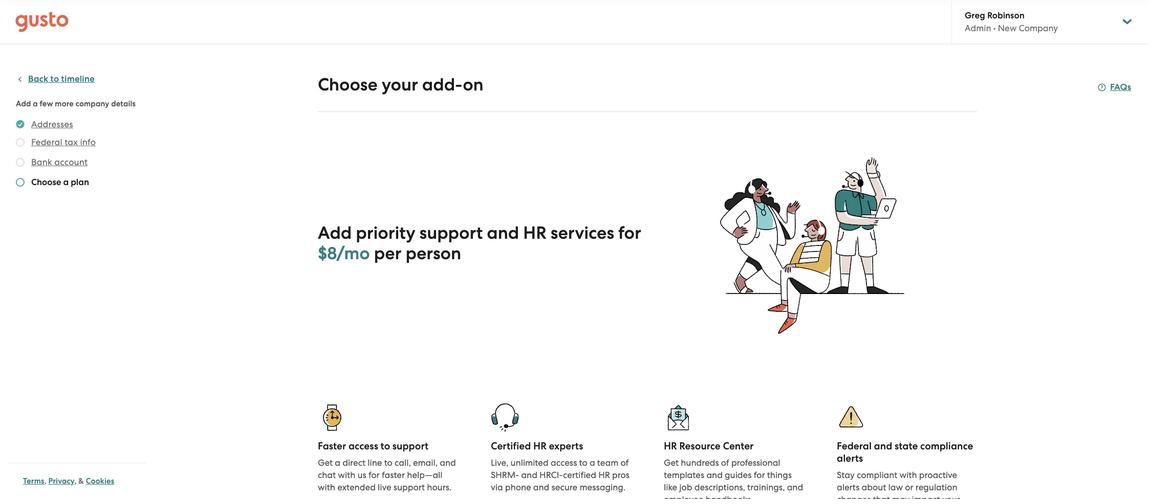 Task type: locate. For each thing, give the bounding box(es) containing it.
few
[[40, 99, 53, 109]]

of up the pros
[[621, 458, 629, 468]]

0 horizontal spatial of
[[621, 458, 629, 468]]

professional
[[732, 458, 781, 468]]

privacy link
[[48, 477, 74, 486]]

federal and state compliance alerts
[[837, 441, 974, 465]]

1 horizontal spatial choose
[[318, 74, 378, 95]]

a left the few
[[33, 99, 38, 109]]

get for faster
[[318, 458, 333, 468]]

add left 'priority'
[[318, 223, 352, 244]]

$8/mo
[[318, 243, 370, 264]]

of inside live, unlimited access to a team of shrm- and hrci-certified hr pros via phone and secure messaging.
[[621, 458, 629, 468]]

call,
[[395, 458, 411, 468]]

1 vertical spatial access
[[551, 458, 577, 468]]

1 horizontal spatial with
[[338, 470, 356, 481]]

a for plan
[[63, 177, 69, 188]]

and inside get a direct line to call, email, and chat with us for faster help—all with extended live support hours.
[[440, 458, 456, 468]]

resource
[[680, 441, 721, 453]]

1 horizontal spatial for
[[619, 223, 642, 244]]

choose your add-on
[[318, 74, 484, 95]]

2 horizontal spatial with
[[900, 470, 917, 481]]

may
[[892, 495, 910, 500]]

chat
[[318, 470, 336, 481]]

0 vertical spatial choose
[[318, 74, 378, 95]]

1 vertical spatial add
[[318, 223, 352, 244]]

federal up stay
[[837, 441, 872, 453]]

add-
[[422, 74, 463, 95]]

•
[[994, 23, 996, 33]]

faster
[[382, 470, 405, 481]]

hundreds
[[681, 458, 719, 468]]

to up certified
[[579, 458, 588, 468]]

add a few more company details
[[16, 99, 136, 109]]

access
[[349, 441, 378, 453], [551, 458, 577, 468]]

1 horizontal spatial access
[[551, 458, 577, 468]]

check image left bank
[[16, 158, 25, 167]]

1 horizontal spatial ,
[[74, 477, 76, 486]]

terms , privacy , & cookies
[[23, 477, 114, 486]]

choose a plan list
[[16, 118, 142, 191]]

hr left resource
[[664, 441, 677, 453]]

alerts
[[837, 453, 864, 465], [837, 483, 860, 493]]

2 get from the left
[[664, 458, 679, 468]]

with down direct
[[338, 470, 356, 481]]

check image left choose a plan
[[16, 178, 25, 187]]

pros
[[612, 470, 630, 481]]

a left team
[[590, 458, 595, 468]]

2 vertical spatial check image
[[16, 178, 25, 187]]

of up guides
[[721, 458, 730, 468]]

descriptions,
[[695, 483, 746, 493]]

0 horizontal spatial add
[[16, 99, 31, 109]]

access up direct
[[349, 441, 378, 453]]

handbooks.
[[706, 495, 754, 500]]

employee
[[664, 495, 704, 500]]

alerts for stay
[[837, 483, 860, 493]]

alerts up changes
[[837, 483, 860, 493]]

1 vertical spatial check image
[[16, 158, 25, 167]]

to right back
[[50, 74, 59, 84]]

a inside get a direct line to call, email, and chat with us for faster help—all with extended live support hours.
[[335, 458, 341, 468]]

on
[[463, 74, 484, 95]]

2 alerts from the top
[[837, 483, 860, 493]]

with down chat
[[318, 483, 335, 493]]

person
[[406, 243, 461, 264]]

0 horizontal spatial federal
[[31, 137, 62, 147]]

with
[[338, 470, 356, 481], [900, 470, 917, 481], [318, 483, 335, 493]]

to
[[50, 74, 59, 84], [381, 441, 390, 453], [384, 458, 393, 468], [579, 458, 588, 468]]

choose inside choose a plan list
[[31, 177, 61, 188]]

,
[[44, 477, 47, 486], [74, 477, 76, 486]]

federal tax info
[[31, 137, 96, 147]]

access inside live, unlimited access to a team of shrm- and hrci-certified hr pros via phone and secure messaging.
[[551, 458, 577, 468]]

1 horizontal spatial add
[[318, 223, 352, 244]]

law
[[889, 483, 903, 493]]

1 horizontal spatial get
[[664, 458, 679, 468]]

certified
[[491, 441, 531, 453]]

get inside get hundreds of professional templates and guides for things like job descriptions, trainings, and employee handbooks.
[[664, 458, 679, 468]]

alerts inside 'federal and state compliance alerts'
[[837, 453, 864, 465]]

a for few
[[33, 99, 38, 109]]

with up or
[[900, 470, 917, 481]]

per
[[374, 243, 402, 264]]

for right services
[[619, 223, 642, 244]]

timeline
[[61, 74, 95, 84]]

hr up messaging.
[[599, 470, 610, 481]]

changes
[[837, 495, 871, 500]]

hr left services
[[524, 223, 547, 244]]

things
[[767, 470, 792, 481]]

company
[[1019, 23, 1059, 33]]

plan
[[71, 177, 89, 188]]

faqs
[[1111, 82, 1132, 93]]

choose a plan
[[31, 177, 89, 188]]

check image for federal
[[16, 138, 25, 147]]

privacy
[[48, 477, 74, 486]]

cookies button
[[86, 476, 114, 488]]

for down professional
[[754, 470, 765, 481]]

1 vertical spatial federal
[[837, 441, 872, 453]]

a inside live, unlimited access to a team of shrm- and hrci-certified hr pros via phone and secure messaging.
[[590, 458, 595, 468]]

guides
[[725, 470, 752, 481]]

1 vertical spatial alerts
[[837, 483, 860, 493]]

&
[[78, 477, 84, 486]]

to up "line"
[[381, 441, 390, 453]]

a
[[33, 99, 38, 109], [63, 177, 69, 188], [335, 458, 341, 468], [590, 458, 595, 468]]

1 horizontal spatial federal
[[837, 441, 872, 453]]

get
[[318, 458, 333, 468], [664, 458, 679, 468]]

to inside button
[[50, 74, 59, 84]]

0 horizontal spatial ,
[[44, 477, 47, 486]]

with inside stay compliant with proactive alerts about law or regulation changes that may impact yo
[[900, 470, 917, 481]]

check image
[[16, 138, 25, 147], [16, 158, 25, 167], [16, 178, 25, 187]]

2 of from the left
[[721, 458, 730, 468]]

0 horizontal spatial access
[[349, 441, 378, 453]]

compliance
[[921, 441, 974, 453]]

add inside the add priority support and hr services for $8/mo per person
[[318, 223, 352, 244]]

0 horizontal spatial for
[[369, 470, 380, 481]]

check image down the circle check icon
[[16, 138, 25, 147]]

certified hr experts
[[491, 441, 583, 453]]

3 check image from the top
[[16, 178, 25, 187]]

2 horizontal spatial for
[[754, 470, 765, 481]]

greg robinson admin • new company
[[965, 10, 1059, 33]]

line
[[368, 458, 382, 468]]

faster
[[318, 441, 346, 453]]

regulation
[[916, 483, 958, 493]]

2 , from the left
[[74, 477, 76, 486]]

1 get from the left
[[318, 458, 333, 468]]

terms
[[23, 477, 44, 486]]

1 of from the left
[[621, 458, 629, 468]]

0 vertical spatial add
[[16, 99, 31, 109]]

federal inside 'federal and state compliance alerts'
[[837, 441, 872, 453]]

alerts inside stay compliant with proactive alerts about law or regulation changes that may impact yo
[[837, 483, 860, 493]]

faster access to support
[[318, 441, 429, 453]]

federal inside button
[[31, 137, 62, 147]]

, left privacy link
[[44, 477, 47, 486]]

1 horizontal spatial of
[[721, 458, 730, 468]]

0 vertical spatial support
[[420, 223, 483, 244]]

get inside get a direct line to call, email, and chat with us for faster help—all with extended live support hours.
[[318, 458, 333, 468]]

0 horizontal spatial choose
[[31, 177, 61, 188]]

direct
[[343, 458, 366, 468]]

certified
[[563, 470, 597, 481]]

2 check image from the top
[[16, 158, 25, 167]]

1 alerts from the top
[[837, 453, 864, 465]]

more
[[55, 99, 74, 109]]

to up faster
[[384, 458, 393, 468]]

for right 'us'
[[369, 470, 380, 481]]

add up the circle check icon
[[16, 99, 31, 109]]

access down 'experts'
[[551, 458, 577, 468]]

a inside list
[[63, 177, 69, 188]]

like
[[664, 483, 678, 493]]

federal for federal and state compliance alerts
[[837, 441, 872, 453]]

add
[[16, 99, 31, 109], [318, 223, 352, 244]]

0 vertical spatial alerts
[[837, 453, 864, 465]]

to inside get a direct line to call, email, and chat with us for faster help—all with extended live support hours.
[[384, 458, 393, 468]]

messaging.
[[580, 483, 626, 493]]

alerts up stay
[[837, 453, 864, 465]]

bank
[[31, 157, 52, 167]]

support
[[420, 223, 483, 244], [393, 441, 429, 453], [394, 483, 425, 493]]

0 vertical spatial check image
[[16, 138, 25, 147]]

0 vertical spatial federal
[[31, 137, 62, 147]]

1 vertical spatial choose
[[31, 177, 61, 188]]

choose
[[318, 74, 378, 95], [31, 177, 61, 188]]

extended
[[338, 483, 376, 493]]

federal down addresses button
[[31, 137, 62, 147]]

stay compliant with proactive alerts about law or regulation changes that may impact yo
[[837, 470, 961, 500]]

0 horizontal spatial get
[[318, 458, 333, 468]]

add for add a few more company details
[[16, 99, 31, 109]]

a up chat
[[335, 458, 341, 468]]

support inside the add priority support and hr services for $8/mo per person
[[420, 223, 483, 244]]

for inside get a direct line to call, email, and chat with us for faster help—all with extended live support hours.
[[369, 470, 380, 481]]

get up templates
[[664, 458, 679, 468]]

, left &
[[74, 477, 76, 486]]

back to timeline
[[28, 74, 95, 84]]

a left plan
[[63, 177, 69, 188]]

1 check image from the top
[[16, 138, 25, 147]]

get up chat
[[318, 458, 333, 468]]

2 vertical spatial support
[[394, 483, 425, 493]]



Task type: vqa. For each thing, say whether or not it's contained in the screenshot.
This for This is your unique Employer Identification Number (EIN) that was assigned to your company by the IRS. Do not use a Social Security Number.
no



Task type: describe. For each thing, give the bounding box(es) containing it.
support inside get a direct line to call, email, and chat with us for faster help—all with extended live support hours.
[[394, 483, 425, 493]]

help—all
[[407, 470, 443, 481]]

alerts for federal
[[837, 453, 864, 465]]

hr inside live, unlimited access to a team of shrm- and hrci-certified hr pros via phone and secure messaging.
[[599, 470, 610, 481]]

center
[[723, 441, 754, 453]]

hr resource center
[[664, 441, 754, 453]]

experts
[[549, 441, 583, 453]]

hr inside the add priority support and hr services for $8/mo per person
[[524, 223, 547, 244]]

proactive
[[920, 470, 958, 481]]

faqs button
[[1098, 81, 1132, 94]]

via
[[491, 483, 503, 493]]

hrci-
[[540, 470, 563, 481]]

details
[[111, 99, 136, 109]]

stay
[[837, 470, 855, 481]]

live, unlimited access to a team of shrm- and hrci-certified hr pros via phone and secure messaging.
[[491, 458, 630, 493]]

priority
[[356, 223, 416, 244]]

team
[[597, 458, 619, 468]]

0 vertical spatial access
[[349, 441, 378, 453]]

hours.
[[427, 483, 452, 493]]

cookies
[[86, 477, 114, 486]]

email,
[[413, 458, 438, 468]]

addresses
[[31, 119, 73, 130]]

federal for federal tax info
[[31, 137, 62, 147]]

job
[[680, 483, 693, 493]]

live,
[[491, 458, 509, 468]]

back to timeline button
[[16, 73, 95, 86]]

trainings,
[[748, 483, 785, 493]]

home image
[[15, 12, 69, 32]]

to inside live, unlimited access to a team of shrm- and hrci-certified hr pros via phone and secure messaging.
[[579, 458, 588, 468]]

1 , from the left
[[44, 477, 47, 486]]

phone
[[505, 483, 531, 493]]

addresses button
[[31, 118, 73, 131]]

your
[[382, 74, 418, 95]]

for inside the add priority support and hr services for $8/mo per person
[[619, 223, 642, 244]]

bank account
[[31, 157, 88, 167]]

add for add priority support and hr services for $8/mo per person
[[318, 223, 352, 244]]

tax
[[65, 137, 78, 147]]

company
[[76, 99, 109, 109]]

check image for bank
[[16, 158, 25, 167]]

greg
[[965, 10, 986, 21]]

info
[[80, 137, 96, 147]]

impact
[[912, 495, 941, 500]]

shrm-
[[491, 470, 519, 481]]

compliant
[[857, 470, 898, 481]]

that
[[873, 495, 890, 500]]

us
[[358, 470, 366, 481]]

secure
[[552, 483, 578, 493]]

get hundreds of professional templates and guides for things like job descriptions, trainings, and employee handbooks.
[[664, 458, 804, 500]]

or
[[905, 483, 914, 493]]

a for direct
[[335, 458, 341, 468]]

get a direct line to call, email, and chat with us for faster help—all with extended live support hours.
[[318, 458, 456, 493]]

1 vertical spatial support
[[393, 441, 429, 453]]

templates
[[664, 470, 705, 481]]

circle check image
[[16, 118, 25, 131]]

live
[[378, 483, 392, 493]]

for inside get hundreds of professional templates and guides for things like job descriptions, trainings, and employee handbooks.
[[754, 470, 765, 481]]

and inside the add priority support and hr services for $8/mo per person
[[487, 223, 519, 244]]

and inside 'federal and state compliance alerts'
[[874, 441, 893, 453]]

back
[[28, 74, 48, 84]]

hr up unlimited
[[534, 441, 547, 453]]

about
[[862, 483, 887, 493]]

admin
[[965, 23, 992, 33]]

robinson
[[988, 10, 1025, 21]]

unlimited
[[511, 458, 549, 468]]

0 horizontal spatial with
[[318, 483, 335, 493]]

choose for choose a plan
[[31, 177, 61, 188]]

services
[[551, 223, 614, 244]]

new
[[998, 23, 1017, 33]]

federal tax info button
[[31, 136, 96, 149]]

add priority support and hr services for $8/mo per person
[[318, 223, 642, 264]]

get for hr
[[664, 458, 679, 468]]

state
[[895, 441, 918, 453]]

terms link
[[23, 477, 44, 486]]

bank account button
[[31, 156, 88, 168]]

choose for choose your add-on
[[318, 74, 378, 95]]

of inside get hundreds of professional templates and guides for things like job descriptions, trainings, and employee handbooks.
[[721, 458, 730, 468]]



